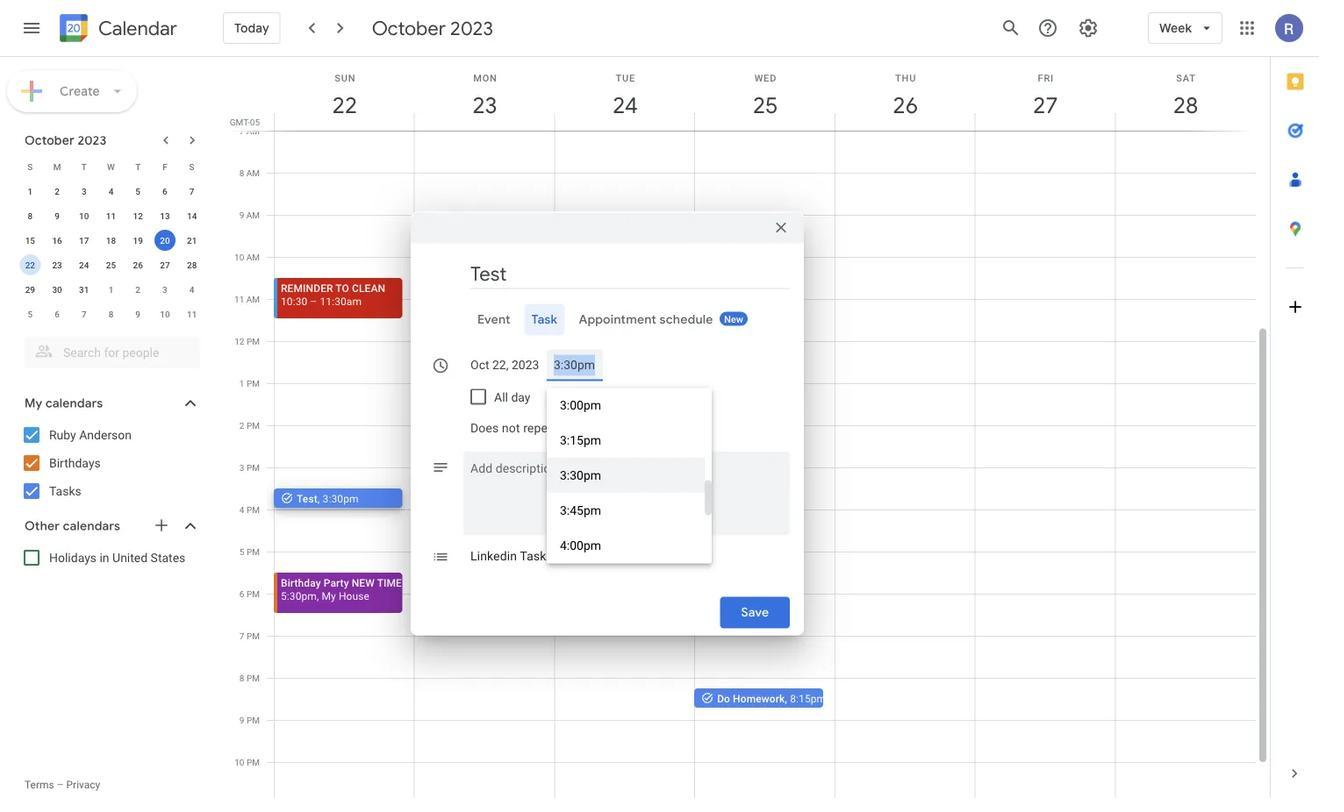 Task type: vqa. For each thing, say whether or not it's contained in the screenshot.
Other Calendars dropdown button
yes



Task type: describe. For each thing, give the bounding box(es) containing it.
3:45pm option
[[547, 494, 705, 529]]

appointment schedule
[[579, 312, 713, 328]]

october 2023 grid
[[17, 154, 205, 326]]

22 inside 22 column header
[[331, 91, 356, 120]]

november 1 element
[[100, 279, 122, 300]]

tue
[[616, 72, 635, 83]]

main drawer image
[[21, 18, 42, 39]]

task button
[[525, 304, 565, 336]]

reminder to clean 10:30 – 11:30am
[[281, 282, 385, 308]]

thu 26
[[892, 72, 917, 120]]

do homework , 8:15pm
[[717, 693, 826, 705]]

calendar heading
[[95, 16, 177, 41]]

week button
[[1148, 7, 1223, 49]]

28 link
[[1166, 85, 1206, 125]]

test
[[297, 493, 318, 505]]

11 am
[[234, 294, 260, 305]]

today button
[[223, 7, 281, 49]]

fri 27
[[1032, 72, 1057, 120]]

9 for 9 pm
[[239, 715, 244, 726]]

17 element
[[74, 230, 95, 251]]

november 11 element
[[181, 304, 202, 325]]

3 for 3 pm
[[239, 462, 244, 473]]

25 inside wed 25
[[752, 91, 777, 120]]

terms link
[[25, 779, 54, 792]]

terms
[[25, 779, 54, 792]]

in
[[100, 551, 109, 565]]

20 cell
[[151, 228, 178, 253]]

22 inside 22 element
[[25, 260, 35, 270]]

8 up 15 element
[[28, 211, 33, 221]]

campus meeting button
[[414, 257, 543, 298]]

row containing s
[[17, 154, 205, 179]]

fri
[[1038, 72, 1054, 83]]

1 horizontal spatial 2023
[[450, 16, 493, 40]]

my calendars list
[[4, 421, 218, 506]]

row containing 8
[[17, 204, 205, 228]]

row containing 15
[[17, 228, 205, 253]]

1 for 1 pm
[[239, 378, 244, 389]]

10:30
[[281, 295, 307, 308]]

9 am
[[239, 210, 260, 220]]

pm for 12 pm
[[247, 336, 260, 347]]

2 s from the left
[[189, 161, 195, 172]]

pm for 9 pm
[[247, 715, 260, 726]]

6 pm
[[239, 589, 260, 599]]

28 inside row
[[187, 260, 197, 270]]

meeting
[[463, 261, 502, 273]]

27 link
[[1025, 85, 1066, 125]]

1 s from the left
[[28, 161, 33, 172]]

3:15pm option
[[547, 423, 705, 459]]

thu
[[895, 72, 916, 83]]

25 element
[[100, 255, 122, 276]]

0 vertical spatial october 2023
[[372, 16, 493, 40]]

calendars for other calendars
[[63, 519, 120, 534]]

add other calendars image
[[153, 517, 170, 534]]

privacy link
[[66, 779, 100, 792]]

new
[[724, 314, 743, 325]]

pm for 8 pm
[[247, 673, 260, 684]]

other calendars
[[25, 519, 120, 534]]

other
[[25, 519, 60, 534]]

Add description text field
[[463, 459, 790, 522]]

tue 24
[[611, 72, 637, 120]]

24 inside column header
[[611, 91, 637, 120]]

2 for 2 pm
[[239, 420, 244, 431]]

november 10 element
[[154, 304, 175, 325]]

anderson
[[79, 428, 132, 442]]

event button
[[470, 304, 518, 336]]

8 am
[[239, 168, 260, 178]]

9 for november 9 element
[[135, 309, 140, 319]]

all
[[494, 390, 508, 404]]

pm for 5 pm
[[247, 547, 260, 557]]

7 for the november 7 element
[[82, 309, 87, 319]]

2 for november 2 element
[[135, 284, 140, 295]]

9 up "16" 'element'
[[55, 211, 60, 221]]

9 pm
[[239, 715, 260, 726]]

all day
[[494, 390, 530, 404]]

19 element
[[127, 230, 148, 251]]

3:30pm inside 3:30pm option
[[560, 469, 601, 483]]

holidays in united states
[[49, 551, 185, 565]]

my inside birthday party new time 5:30pm , my house
[[322, 590, 336, 602]]

reminder
[[281, 282, 333, 294]]

grid containing 22
[[225, 57, 1270, 799]]

campus meeting
[[421, 261, 502, 273]]

today
[[234, 20, 269, 36]]

november 9 element
[[127, 304, 148, 325]]

row containing 22
[[17, 253, 205, 277]]

appointment
[[579, 312, 656, 328]]

11 for 11 am
[[234, 294, 244, 305]]

11 element
[[100, 205, 122, 226]]

terms – privacy
[[25, 779, 100, 792]]

2 pm
[[239, 420, 260, 431]]

house
[[339, 590, 369, 602]]

mon 23
[[471, 72, 497, 120]]

3:15pm
[[560, 434, 601, 448]]

am for 10 am
[[246, 252, 260, 262]]

10 for 10 pm
[[235, 757, 244, 768]]

26 column header
[[834, 57, 976, 131]]

30
[[52, 284, 62, 295]]

19
[[133, 235, 143, 246]]

november 7 element
[[74, 304, 95, 325]]

homework
[[733, 693, 785, 705]]

calendar
[[98, 16, 177, 41]]

0 vertical spatial ,
[[318, 493, 320, 505]]

2 t from the left
[[135, 161, 141, 172]]

states
[[151, 551, 185, 565]]

pm for 3 pm
[[247, 462, 260, 473]]

am for 7 am
[[246, 125, 260, 136]]

23 inside row
[[52, 260, 62, 270]]

tasks
[[49, 484, 81, 498]]

pm for 10 pm
[[247, 757, 260, 768]]

my calendars
[[25, 396, 103, 412]]

1 horizontal spatial tab list
[[1271, 57, 1319, 749]]

4 for november 4 element
[[189, 284, 194, 295]]

2 vertical spatial ,
[[785, 693, 787, 705]]

24 element
[[74, 255, 95, 276]]

15
[[25, 235, 35, 246]]

12 for 12 pm
[[235, 336, 244, 347]]

28 column header
[[1115, 57, 1256, 131]]

sat 28
[[1172, 72, 1197, 120]]

birthday party new time 5:30pm , my house
[[281, 577, 402, 602]]

7 for 7 pm
[[239, 631, 244, 642]]

22 column header
[[274, 57, 415, 131]]

12 element
[[127, 205, 148, 226]]

21 element
[[181, 230, 202, 251]]

17
[[79, 235, 89, 246]]

wed
[[754, 72, 777, 83]]

8 for november 8 'element'
[[109, 309, 113, 319]]

gmt-
[[230, 117, 250, 127]]

test , 3:30pm
[[297, 493, 359, 505]]

24 link
[[605, 85, 645, 125]]

7 up 14 element
[[189, 186, 194, 197]]

22 link
[[325, 85, 365, 125]]

clean
[[352, 282, 385, 294]]

start time list box
[[547, 388, 712, 564]]

15 element
[[20, 230, 41, 251]]

birthdays
[[49, 456, 101, 470]]



Task type: locate. For each thing, give the bounding box(es) containing it.
27 element
[[154, 255, 175, 276]]

am for 11 am
[[246, 294, 260, 305]]

3:30pm down 3:15pm
[[560, 469, 601, 483]]

t
[[81, 161, 87, 172], [135, 161, 141, 172]]

calendar element
[[56, 11, 177, 49]]

am down 9 am
[[246, 252, 260, 262]]

25 down wed at the right top of page
[[752, 91, 777, 120]]

4 down the 28 element
[[189, 284, 194, 295]]

26 down thu
[[892, 91, 917, 120]]

4 inside grid
[[239, 505, 244, 515]]

birthday
[[281, 577, 321, 589]]

0 vertical spatial 25
[[752, 91, 777, 120]]

2 vertical spatial 6
[[239, 589, 244, 599]]

3 up november 10 element
[[162, 284, 167, 295]]

0 horizontal spatial –
[[57, 779, 64, 792]]

1 horizontal spatial 5
[[135, 186, 140, 197]]

8:15pm
[[790, 693, 826, 705]]

6 inside grid
[[239, 589, 244, 599]]

pm down 8 pm
[[247, 715, 260, 726]]

7 left 05
[[239, 125, 244, 136]]

1 horizontal spatial 28
[[1172, 91, 1197, 120]]

Add title text field
[[470, 261, 790, 287]]

10 up 17
[[79, 211, 89, 221]]

28 element
[[181, 255, 202, 276]]

25 inside row
[[106, 260, 116, 270]]

1 vertical spatial 25
[[106, 260, 116, 270]]

26 inside row
[[133, 260, 143, 270]]

0 horizontal spatial 12
[[133, 211, 143, 221]]

w
[[107, 161, 115, 172]]

8 for 8 am
[[239, 168, 244, 178]]

pm up 2 pm
[[247, 378, 260, 389]]

my calendars button
[[4, 390, 218, 418]]

18
[[106, 235, 116, 246]]

10 down november 3 element
[[160, 309, 170, 319]]

8 pm from the top
[[247, 631, 260, 642]]

gmt-05
[[230, 117, 260, 127]]

october
[[372, 16, 446, 40], [25, 133, 75, 148]]

1 vertical spatial 11
[[234, 294, 244, 305]]

0 horizontal spatial 26
[[133, 260, 143, 270]]

0 horizontal spatial october 2023
[[25, 133, 107, 148]]

pm for 7 pm
[[247, 631, 260, 642]]

5 row from the top
[[17, 253, 205, 277]]

october 2023 up the m
[[25, 133, 107, 148]]

Search for people text field
[[35, 337, 190, 369]]

31
[[79, 284, 89, 295]]

1 vertical spatial 5
[[28, 309, 33, 319]]

30 element
[[47, 279, 68, 300]]

25 link
[[745, 85, 785, 125]]

4:00pm option
[[547, 529, 705, 564]]

8 inside 'element'
[[109, 309, 113, 319]]

5 down 29 element
[[28, 309, 33, 319]]

– inside reminder to clean 10:30 – 11:30am
[[310, 295, 317, 308]]

11:30am
[[320, 295, 362, 308]]

10 for 10 element
[[79, 211, 89, 221]]

0 vertical spatial 3
[[82, 186, 87, 197]]

0 horizontal spatial 6
[[55, 309, 60, 319]]

0 vertical spatial 3:30pm
[[560, 469, 601, 483]]

4 row from the top
[[17, 228, 205, 253]]

1 inside grid
[[239, 378, 244, 389]]

1 vertical spatial 12
[[235, 336, 244, 347]]

row containing 29
[[17, 277, 205, 302]]

22 up 29
[[25, 260, 35, 270]]

do
[[717, 693, 730, 705]]

other calendars button
[[4, 513, 218, 541]]

tab list
[[1271, 57, 1319, 749], [425, 304, 790, 336]]

None search field
[[0, 330, 218, 369]]

27 inside column header
[[1032, 91, 1057, 120]]

3:30pm
[[560, 469, 601, 483], [323, 493, 359, 505]]

1 vertical spatial 23
[[52, 260, 62, 270]]

row up 11 element
[[17, 154, 205, 179]]

11 pm from the top
[[247, 757, 260, 768]]

, left 8:15pm
[[785, 693, 787, 705]]

0 horizontal spatial 3:30pm
[[323, 493, 359, 505]]

1 horizontal spatial 12
[[235, 336, 244, 347]]

calendars up ruby
[[46, 396, 103, 412]]

0 horizontal spatial 24
[[79, 260, 89, 270]]

2 up '3 pm'
[[239, 420, 244, 431]]

day
[[511, 390, 530, 404]]

–
[[310, 295, 317, 308], [57, 779, 64, 792]]

4 pm from the top
[[247, 462, 260, 473]]

, right 4 pm
[[318, 493, 320, 505]]

2 down the m
[[55, 186, 60, 197]]

row group containing 1
[[17, 179, 205, 326]]

5 inside "element"
[[28, 309, 33, 319]]

0 vertical spatial 4
[[109, 186, 113, 197]]

8 down "november 1" element
[[109, 309, 113, 319]]

2 vertical spatial 1
[[239, 378, 244, 389]]

10 am
[[234, 252, 260, 262]]

23 down mon
[[471, 91, 496, 120]]

11 up 18
[[106, 211, 116, 221]]

1 vertical spatial ,
[[317, 590, 319, 602]]

4 am from the top
[[246, 252, 260, 262]]

schedule
[[659, 312, 713, 328]]

pm down 4 pm
[[247, 547, 260, 557]]

2 am from the top
[[246, 168, 260, 178]]

28 down "sat"
[[1172, 91, 1197, 120]]

10 pm from the top
[[247, 715, 260, 726]]

23 column header
[[414, 57, 555, 131]]

6 up 13 'element'
[[162, 186, 167, 197]]

3:45pm
[[560, 504, 601, 518]]

4
[[109, 186, 113, 197], [189, 284, 194, 295], [239, 505, 244, 515]]

0 horizontal spatial 2023
[[78, 133, 107, 148]]

row down w
[[17, 179, 205, 204]]

0 horizontal spatial s
[[28, 161, 33, 172]]

1 pm from the top
[[247, 336, 260, 347]]

22 down sun
[[331, 91, 356, 120]]

7 for 7 am
[[239, 125, 244, 136]]

1 vertical spatial 28
[[187, 260, 197, 270]]

wed 25
[[752, 72, 777, 120]]

1 horizontal spatial –
[[310, 295, 317, 308]]

25 down 18
[[106, 260, 116, 270]]

11 down the 10 am
[[234, 294, 244, 305]]

pm down 5 pm
[[247, 589, 260, 599]]

10 for november 10 element
[[160, 309, 170, 319]]

1 horizontal spatial 1
[[109, 284, 113, 295]]

8 for 8 pm
[[239, 673, 244, 684]]

sun
[[335, 72, 356, 83]]

8 pm
[[239, 673, 260, 684]]

2023 down create
[[78, 133, 107, 148]]

pm for 1 pm
[[247, 378, 260, 389]]

grid
[[225, 57, 1270, 799]]

23 link
[[465, 85, 505, 125]]

20
[[160, 235, 170, 246]]

2 vertical spatial 4
[[239, 505, 244, 515]]

5 for november 5 "element"
[[28, 309, 33, 319]]

0 vertical spatial 6
[[162, 186, 167, 197]]

11 for 11 element
[[106, 211, 116, 221]]

am for 8 am
[[246, 168, 260, 178]]

my
[[25, 396, 42, 412], [322, 590, 336, 602]]

event
[[477, 312, 511, 328]]

5 am from the top
[[246, 294, 260, 305]]

create button
[[7, 70, 137, 112]]

12 pm
[[235, 336, 260, 347]]

2 horizontal spatial 6
[[239, 589, 244, 599]]

8 up the 9 pm on the bottom left
[[239, 673, 244, 684]]

6 for 6 pm
[[239, 589, 244, 599]]

2 horizontal spatial 3
[[239, 462, 244, 473]]

6
[[162, 186, 167, 197], [55, 309, 60, 319], [239, 589, 244, 599]]

5 down 4 pm
[[239, 547, 244, 557]]

7 am
[[239, 125, 260, 136]]

2 horizontal spatial 11
[[234, 294, 244, 305]]

5:30pm
[[281, 590, 317, 602]]

1 horizontal spatial t
[[135, 161, 141, 172]]

row containing 5
[[17, 302, 205, 326]]

11 inside november 11 "element"
[[187, 309, 197, 319]]

28
[[1172, 91, 1197, 120], [187, 260, 197, 270]]

7 down 6 pm
[[239, 631, 244, 642]]

united
[[112, 551, 148, 565]]

1 t from the left
[[81, 161, 87, 172]]

11 inside grid
[[234, 294, 244, 305]]

2 up november 9 element
[[135, 284, 140, 295]]

25 column header
[[694, 57, 835, 131]]

2 pm from the top
[[247, 378, 260, 389]]

f
[[162, 161, 167, 172]]

0 vertical spatial 11
[[106, 211, 116, 221]]

23 up "30"
[[52, 260, 62, 270]]

0 horizontal spatial 23
[[52, 260, 62, 270]]

1 horizontal spatial october
[[372, 16, 446, 40]]

10
[[79, 211, 89, 221], [234, 252, 244, 262], [160, 309, 170, 319], [235, 757, 244, 768]]

1 am from the top
[[246, 125, 260, 136]]

28 inside column header
[[1172, 91, 1197, 120]]

2 horizontal spatial 2
[[239, 420, 244, 431]]

s right "f"
[[189, 161, 195, 172]]

tab list containing event
[[425, 304, 790, 336]]

m
[[53, 161, 61, 172]]

1 pm
[[239, 378, 260, 389]]

20, today element
[[154, 230, 175, 251]]

26 inside column header
[[892, 91, 917, 120]]

am down 8 am
[[246, 210, 260, 220]]

holidays
[[49, 551, 97, 565]]

1 vertical spatial 24
[[79, 260, 89, 270]]

27 column header
[[975, 57, 1116, 131]]

create
[[60, 83, 100, 99]]

row up november 8 'element'
[[17, 277, 205, 302]]

0 vertical spatial 2
[[55, 186, 60, 197]]

6 row from the top
[[17, 277, 205, 302]]

1 vertical spatial 2
[[135, 284, 140, 295]]

9 up 10 pm
[[239, 715, 244, 726]]

2 horizontal spatial 5
[[239, 547, 244, 557]]

22 element
[[20, 255, 41, 276]]

12 inside row
[[133, 211, 143, 221]]

0 vertical spatial calendars
[[46, 396, 103, 412]]

t right the m
[[81, 161, 87, 172]]

0 vertical spatial 26
[[892, 91, 917, 120]]

3 down 2 pm
[[239, 462, 244, 473]]

calendars for my calendars
[[46, 396, 103, 412]]

12 for 12
[[133, 211, 143, 221]]

0 horizontal spatial 3
[[82, 186, 87, 197]]

t left "f"
[[135, 161, 141, 172]]

calendars up in
[[63, 519, 120, 534]]

21
[[187, 235, 197, 246]]

2 vertical spatial 2
[[239, 420, 244, 431]]

1 horizontal spatial 26
[[892, 91, 917, 120]]

november 4 element
[[181, 279, 202, 300]]

s left the m
[[28, 161, 33, 172]]

pm up '3 pm'
[[247, 420, 260, 431]]

3:00pm
[[560, 398, 601, 413]]

1 vertical spatial october
[[25, 133, 75, 148]]

new element
[[720, 312, 748, 326]]

am left 10:30
[[246, 294, 260, 305]]

3 for november 3 element
[[162, 284, 167, 295]]

pm up 1 pm
[[247, 336, 260, 347]]

2 vertical spatial 5
[[239, 547, 244, 557]]

16 element
[[47, 230, 68, 251]]

1 vertical spatial calendars
[[63, 519, 120, 534]]

29 element
[[20, 279, 41, 300]]

11 inside 11 element
[[106, 211, 116, 221]]

task
[[532, 312, 558, 328]]

3 up 10 element
[[82, 186, 87, 197]]

2 row from the top
[[17, 179, 205, 204]]

4 for 4 pm
[[239, 505, 244, 515]]

2 horizontal spatial 1
[[239, 378, 244, 389]]

week
[[1159, 20, 1192, 36]]

14
[[187, 211, 197, 221]]

3 am from the top
[[246, 210, 260, 220]]

november 5 element
[[20, 304, 41, 325]]

0 horizontal spatial tab list
[[425, 304, 790, 336]]

4 up 11 element
[[109, 186, 113, 197]]

9 down november 2 element
[[135, 309, 140, 319]]

am for 9 am
[[246, 210, 260, 220]]

pm for 6 pm
[[247, 589, 260, 599]]

2
[[55, 186, 60, 197], [135, 284, 140, 295], [239, 420, 244, 431]]

0 vertical spatial –
[[310, 295, 317, 308]]

1 horizontal spatial 6
[[162, 186, 167, 197]]

row down 18 element
[[17, 253, 205, 277]]

row down "november 1" element
[[17, 302, 205, 326]]

14 element
[[181, 205, 202, 226]]

1 vertical spatial –
[[57, 779, 64, 792]]

5 for 5 pm
[[239, 547, 244, 557]]

november 6 element
[[47, 304, 68, 325]]

10 down the 9 pm on the bottom left
[[235, 757, 244, 768]]

8 up 9 am
[[239, 168, 244, 178]]

campus
[[421, 261, 460, 273]]

1 horizontal spatial 27
[[1032, 91, 1057, 120]]

ruby
[[49, 428, 76, 442]]

11 for november 11 "element"
[[187, 309, 197, 319]]

27 down fri
[[1032, 91, 1057, 120]]

october 2023 up mon
[[372, 16, 493, 40]]

6 pm from the top
[[247, 547, 260, 557]]

,
[[318, 493, 320, 505], [317, 590, 319, 602], [785, 693, 787, 705]]

row group
[[17, 179, 205, 326]]

pm up the 9 pm on the bottom left
[[247, 673, 260, 684]]

Start time text field
[[554, 355, 596, 376]]

time
[[377, 577, 402, 589]]

1 vertical spatial 22
[[25, 260, 35, 270]]

Start date text field
[[470, 355, 540, 376]]

3 pm from the top
[[247, 420, 260, 431]]

6 down 5 pm
[[239, 589, 244, 599]]

10 pm
[[235, 757, 260, 768]]

0 horizontal spatial 28
[[187, 260, 197, 270]]

None field
[[463, 413, 597, 445], [463, 541, 591, 573], [463, 413, 597, 445], [463, 541, 591, 573]]

november 8 element
[[100, 304, 122, 325]]

0 horizontal spatial 27
[[160, 260, 170, 270]]

13 element
[[154, 205, 175, 226]]

mon
[[473, 72, 497, 83]]

12 up 19
[[133, 211, 143, 221]]

26 link
[[885, 85, 926, 125]]

22
[[331, 91, 356, 120], [25, 260, 35, 270]]

23 inside mon 23
[[471, 91, 496, 120]]

1 horizontal spatial s
[[189, 161, 195, 172]]

, inside birthday party new time 5:30pm , my house
[[317, 590, 319, 602]]

0 vertical spatial 23
[[471, 91, 496, 120]]

0 horizontal spatial october
[[25, 133, 75, 148]]

pm for 4 pm
[[247, 505, 260, 515]]

1 vertical spatial 6
[[55, 309, 60, 319]]

05
[[250, 117, 260, 127]]

new
[[352, 577, 375, 589]]

24 column header
[[554, 57, 695, 131]]

november 3 element
[[154, 279, 175, 300]]

10 for 10 am
[[234, 252, 244, 262]]

1 horizontal spatial 25
[[752, 91, 777, 120]]

1 vertical spatial my
[[322, 590, 336, 602]]

10 element
[[74, 205, 95, 226]]

3:30pm option
[[547, 459, 705, 494]]

9 pm from the top
[[247, 673, 260, 684]]

7 down 31 element
[[82, 309, 87, 319]]

2023
[[450, 16, 493, 40], [78, 133, 107, 148]]

pm down 6 pm
[[247, 631, 260, 642]]

1 horizontal spatial 2
[[135, 284, 140, 295]]

pm up 5 pm
[[247, 505, 260, 515]]

0 horizontal spatial 22
[[25, 260, 35, 270]]

1 vertical spatial 2023
[[78, 133, 107, 148]]

calendars
[[46, 396, 103, 412], [63, 519, 120, 534]]

0 horizontal spatial 2
[[55, 186, 60, 197]]

, down birthday
[[317, 590, 319, 602]]

1 horizontal spatial 22
[[331, 91, 356, 120]]

party
[[324, 577, 349, 589]]

3:30pm right test
[[323, 493, 359, 505]]

10 up the 11 am
[[234, 252, 244, 262]]

ruby anderson
[[49, 428, 132, 442]]

3:00pm option
[[547, 388, 705, 423]]

0 horizontal spatial t
[[81, 161, 87, 172]]

0 vertical spatial 24
[[611, 91, 637, 120]]

24 inside row
[[79, 260, 89, 270]]

9 up the 10 am
[[239, 210, 244, 220]]

row up 18 element
[[17, 204, 205, 228]]

1 horizontal spatial 23
[[471, 91, 496, 120]]

1 horizontal spatial my
[[322, 590, 336, 602]]

1 vertical spatial 3:30pm
[[323, 493, 359, 505]]

1 down 12 pm
[[239, 378, 244, 389]]

row up "25" element
[[17, 228, 205, 253]]

pm for 2 pm
[[247, 420, 260, 431]]

4 pm
[[239, 505, 260, 515]]

my inside dropdown button
[[25, 396, 42, 412]]

row containing 1
[[17, 179, 205, 204]]

22 cell
[[17, 253, 44, 277]]

– down reminder
[[310, 295, 317, 308]]

27 inside october 2023 grid
[[160, 260, 170, 270]]

11 down november 4 element
[[187, 309, 197, 319]]

0 horizontal spatial 25
[[106, 260, 116, 270]]

7 row from the top
[[17, 302, 205, 326]]

5 up the 12 element
[[135, 186, 140, 197]]

24 down the tue at the left of the page
[[611, 91, 637, 120]]

0 vertical spatial 12
[[133, 211, 143, 221]]

1 horizontal spatial 3
[[162, 284, 167, 295]]

3
[[82, 186, 87, 197], [162, 284, 167, 295], [239, 462, 244, 473]]

3 pm
[[239, 462, 260, 473]]

5 pm from the top
[[247, 505, 260, 515]]

3 row from the top
[[17, 204, 205, 228]]

0 horizontal spatial 11
[[106, 211, 116, 221]]

18 element
[[100, 230, 122, 251]]

31 element
[[74, 279, 95, 300]]

24 up '31'
[[79, 260, 89, 270]]

7
[[239, 125, 244, 136], [189, 186, 194, 197], [82, 309, 87, 319], [239, 631, 244, 642]]

to
[[336, 282, 349, 294]]

am up 9 am
[[246, 168, 260, 178]]

0 horizontal spatial 5
[[28, 309, 33, 319]]

26 down 19
[[133, 260, 143, 270]]

7 pm from the top
[[247, 589, 260, 599]]

16
[[52, 235, 62, 246]]

6 for november 6 element
[[55, 309, 60, 319]]

0 horizontal spatial 1
[[28, 186, 33, 197]]

29
[[25, 284, 35, 295]]

7 pm
[[239, 631, 260, 642]]

23 element
[[47, 255, 68, 276]]

4 inside november 4 element
[[189, 284, 194, 295]]

27 down 20
[[160, 260, 170, 270]]

0 vertical spatial october
[[372, 16, 446, 40]]

9 for 9 am
[[239, 210, 244, 220]]

– right terms link
[[57, 779, 64, 792]]

0 vertical spatial 5
[[135, 186, 140, 197]]

pm
[[247, 336, 260, 347], [247, 378, 260, 389], [247, 420, 260, 431], [247, 462, 260, 473], [247, 505, 260, 515], [247, 547, 260, 557], [247, 589, 260, 599], [247, 631, 260, 642], [247, 673, 260, 684], [247, 715, 260, 726], [247, 757, 260, 768]]

26 element
[[127, 255, 148, 276]]

1 horizontal spatial 4
[[189, 284, 194, 295]]

0 horizontal spatial my
[[25, 396, 42, 412]]

1 up 15 element
[[28, 186, 33, 197]]

row
[[17, 154, 205, 179], [17, 179, 205, 204], [17, 204, 205, 228], [17, 228, 205, 253], [17, 253, 205, 277], [17, 277, 205, 302], [17, 302, 205, 326]]

0 horizontal spatial 4
[[109, 186, 113, 197]]

1 horizontal spatial 3:30pm
[[560, 469, 601, 483]]

23
[[471, 91, 496, 120], [52, 260, 62, 270]]

6 down 30 element
[[55, 309, 60, 319]]

0 vertical spatial 1
[[28, 186, 33, 197]]

1 vertical spatial october 2023
[[25, 133, 107, 148]]

0 vertical spatial 27
[[1032, 91, 1057, 120]]

1 vertical spatial 3
[[162, 284, 167, 295]]

1 vertical spatial 27
[[160, 260, 170, 270]]

2023 up mon
[[450, 16, 493, 40]]

26
[[892, 91, 917, 120], [133, 260, 143, 270]]

settings menu image
[[1078, 18, 1099, 39]]

1 horizontal spatial october 2023
[[372, 16, 493, 40]]

9
[[239, 210, 244, 220], [55, 211, 60, 221], [135, 309, 140, 319], [239, 715, 244, 726]]

pm down 2 pm
[[247, 462, 260, 473]]

1 up november 8 'element'
[[109, 284, 113, 295]]

pm down the 9 pm on the bottom left
[[247, 757, 260, 768]]

1 for "november 1" element
[[109, 284, 113, 295]]

1 vertical spatial 26
[[133, 260, 143, 270]]

1 row from the top
[[17, 154, 205, 179]]

november 2 element
[[127, 279, 148, 300]]

28 down 21
[[187, 260, 197, 270]]

4 down '3 pm'
[[239, 505, 244, 515]]

1 vertical spatial 4
[[189, 284, 194, 295]]

am up 8 am
[[246, 125, 260, 136]]

12 down the 11 am
[[235, 336, 244, 347]]

2 vertical spatial 11
[[187, 309, 197, 319]]

2 vertical spatial 3
[[239, 462, 244, 473]]



